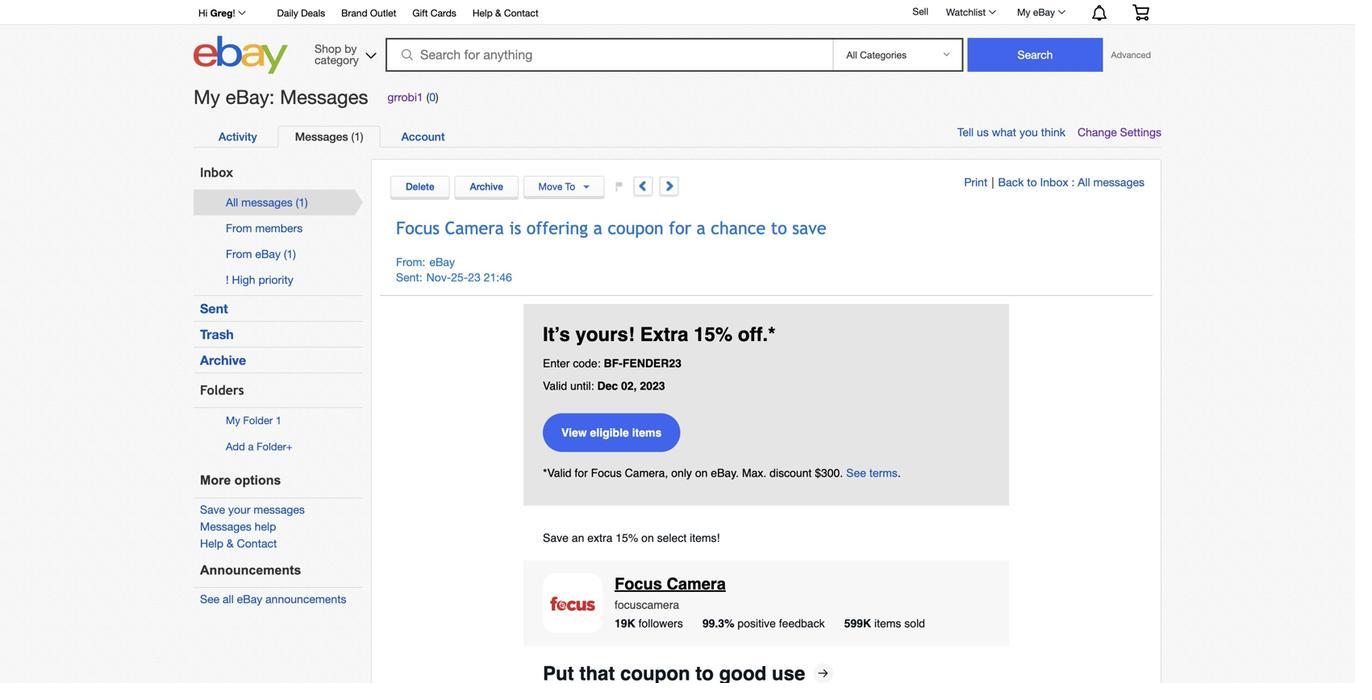 Task type: vqa. For each thing, say whether or not it's contained in the screenshot.
copyright
no



Task type: locate. For each thing, give the bounding box(es) containing it.
folder
[[243, 414, 273, 427], [257, 441, 286, 453]]

0 vertical spatial help & contact link
[[473, 5, 539, 23]]

&
[[495, 7, 502, 19], [227, 537, 234, 550]]

folder down 1
[[257, 441, 286, 453]]

my left 'ebay:'
[[194, 86, 220, 108]]

(1) for from ebay (1)
[[284, 247, 296, 261]]

ebay right all
[[237, 593, 262, 606]]

activity
[[219, 130, 257, 143]]

0 horizontal spatial !
[[226, 273, 229, 286]]

help right cards
[[473, 7, 493, 19]]

from
[[226, 221, 252, 235], [226, 247, 252, 261]]

cards
[[431, 7, 457, 19]]

archive link
[[200, 353, 246, 368]]

0 vertical spatial (1)
[[351, 130, 364, 143]]

1 vertical spatial messages
[[241, 196, 293, 209]]

folder left 1
[[243, 414, 273, 427]]

inbox
[[200, 165, 233, 180], [1041, 176, 1069, 189]]

messages down save
[[200, 520, 252, 533]]

ebay for from:
[[430, 255, 455, 269]]

1 horizontal spatial contact
[[504, 7, 539, 19]]

a right add
[[248, 441, 254, 453]]

archive inside button
[[470, 181, 503, 192]]

all up from members
[[226, 196, 238, 209]]

0 vertical spatial archive
[[470, 181, 503, 192]]

none submit inside shop by category banner
[[968, 38, 1103, 72]]

1 horizontal spatial my
[[226, 414, 240, 427]]

1 vertical spatial to
[[771, 218, 787, 239]]

1 from from the top
[[226, 221, 252, 235]]

change settings link
[[1078, 125, 1162, 139]]

2 vertical spatial (1)
[[284, 247, 296, 261]]

! right hi
[[233, 7, 235, 19]]

contact down help
[[237, 537, 277, 550]]

0 horizontal spatial a
[[248, 441, 254, 453]]

see all ebay announcements link
[[200, 593, 347, 606]]

watchlist
[[946, 6, 986, 18]]

a left coupon
[[594, 218, 603, 239]]

my up add
[[226, 414, 240, 427]]

0 link
[[429, 90, 436, 104]]

tab list
[[202, 126, 1145, 148]]

from ebay (1) link
[[226, 247, 296, 261]]

(1) down members
[[284, 247, 296, 261]]

contact inside account navigation
[[504, 7, 539, 19]]

from up the high
[[226, 247, 252, 261]]

all right ":"
[[1078, 176, 1091, 189]]

2 from from the top
[[226, 247, 252, 261]]

messages
[[280, 86, 368, 108], [295, 130, 348, 143], [200, 520, 252, 533]]

my
[[1018, 6, 1031, 18], [194, 86, 220, 108], [226, 414, 240, 427]]

0 vertical spatial from
[[226, 221, 252, 235]]

messages right ":"
[[1094, 176, 1145, 189]]

brand
[[341, 7, 368, 19]]

from up from ebay (1)
[[226, 221, 252, 235]]

back to inbox : all messages link
[[999, 176, 1145, 189]]

my inside "link"
[[1018, 6, 1031, 18]]

contact
[[504, 7, 539, 19], [237, 537, 277, 550]]

1 horizontal spatial !
[[233, 7, 235, 19]]

1 vertical spatial !
[[226, 273, 229, 286]]

messages down my ebay: messages
[[295, 130, 348, 143]]

messages down category
[[280, 86, 368, 108]]

(1) up members
[[296, 196, 308, 209]]

0 horizontal spatial my
[[194, 86, 220, 108]]

ebay
[[1034, 6, 1055, 18], [255, 247, 281, 261], [430, 255, 455, 269], [237, 593, 262, 606]]

(1) left account
[[351, 130, 364, 143]]

a right for
[[697, 218, 706, 239]]

0 vertical spatial contact
[[504, 7, 539, 19]]

21:46
[[484, 271, 512, 284]]

2 horizontal spatial my
[[1018, 6, 1031, 18]]

grrobi1
[[388, 90, 423, 104]]

change
[[1078, 125, 1117, 139]]

archive down trash link
[[200, 353, 246, 368]]

2 vertical spatial messages
[[254, 503, 305, 516]]

priority
[[259, 273, 294, 286]]

your shopping cart image
[[1132, 4, 1151, 20]]

0 horizontal spatial archive
[[200, 353, 246, 368]]

)
[[436, 90, 439, 104]]

announcements
[[266, 593, 347, 606]]

1 vertical spatial messages
[[295, 130, 348, 143]]

tell
[[958, 125, 974, 139]]

see all ebay announcements
[[200, 593, 347, 606]]

coupon
[[608, 218, 664, 239]]

sent link
[[200, 301, 228, 316]]

ebay inside my ebay "link"
[[1034, 6, 1055, 18]]

& inside save your messages messages help help & contact
[[227, 537, 234, 550]]

messages up from members
[[241, 196, 293, 209]]

help & contact link down messages help link
[[200, 537, 277, 550]]

archive up camera
[[470, 181, 503, 192]]

deals
[[301, 7, 325, 19]]

0 horizontal spatial &
[[227, 537, 234, 550]]

by
[[345, 42, 357, 55]]

think
[[1041, 125, 1066, 139]]

to left save
[[771, 218, 787, 239]]

! left the high
[[226, 273, 229, 286]]

focus camera is offering a coupon for a chance to save
[[396, 218, 827, 239]]

gift cards link
[[413, 5, 457, 23]]

0 horizontal spatial to
[[771, 218, 787, 239]]

settings
[[1121, 125, 1162, 139]]

to
[[565, 181, 575, 192]]

1 vertical spatial contact
[[237, 537, 277, 550]]

messages inside tab list
[[295, 130, 348, 143]]

1 horizontal spatial archive
[[470, 181, 503, 192]]

& down messages help link
[[227, 537, 234, 550]]

0 vertical spatial my
[[1018, 6, 1031, 18]]

23
[[468, 271, 481, 284]]

camera
[[445, 218, 504, 239]]

25-
[[451, 271, 468, 284]]

more
[[200, 473, 231, 488]]

0 horizontal spatial help
[[200, 537, 224, 550]]

a
[[594, 218, 603, 239], [697, 218, 706, 239], [248, 441, 254, 453]]

0 horizontal spatial contact
[[237, 537, 277, 550]]

inbox left ":"
[[1041, 176, 1069, 189]]

advanced
[[1111, 50, 1151, 60]]

1 horizontal spatial &
[[495, 7, 502, 19]]

0 vertical spatial folder
[[243, 414, 273, 427]]

1 vertical spatial all
[[226, 196, 238, 209]]

messages up help
[[254, 503, 305, 516]]

my for my ebay: messages
[[194, 86, 220, 108]]

1 vertical spatial my
[[194, 86, 220, 108]]

help & contact
[[473, 7, 539, 19]]

gift
[[413, 7, 428, 19]]

grrobi1 ( 0 )
[[388, 90, 439, 104]]

1 vertical spatial help & contact link
[[200, 537, 277, 550]]

options
[[235, 473, 281, 488]]

from:
[[396, 255, 425, 269]]

inbox down activity link
[[200, 165, 233, 180]]

offering
[[527, 218, 588, 239]]

archive
[[470, 181, 503, 192], [200, 353, 246, 368]]

my ebay link
[[1009, 2, 1073, 22]]

& right cards
[[495, 7, 502, 19]]

folders
[[200, 383, 244, 398]]

is
[[510, 218, 522, 239]]

shop by category button
[[307, 36, 380, 71]]

1 vertical spatial help
[[200, 537, 224, 550]]

(
[[427, 90, 429, 104]]

0 horizontal spatial help & contact link
[[200, 537, 277, 550]]

to right back
[[1027, 176, 1037, 189]]

messages help link
[[200, 520, 276, 533]]

0 vertical spatial &
[[495, 7, 502, 19]]

ebay inside "from: ebay sent: nov-25-23 21:46"
[[430, 255, 455, 269]]

all
[[1078, 176, 1091, 189], [226, 196, 238, 209]]

help & contact link right cards
[[473, 5, 539, 23]]

add
[[226, 441, 245, 453]]

help down messages help link
[[200, 537, 224, 550]]

1 horizontal spatial to
[[1027, 176, 1037, 189]]

my right watchlist link at the top right of page
[[1018, 6, 1031, 18]]

0 vertical spatial help
[[473, 7, 493, 19]]

1 vertical spatial from
[[226, 247, 252, 261]]

! inside account navigation
[[233, 7, 235, 19]]

!
[[233, 7, 235, 19], [226, 273, 229, 286]]

ebay right watchlist link at the top right of page
[[1034, 6, 1055, 18]]

0 vertical spatial !
[[233, 7, 235, 19]]

brand outlet link
[[341, 5, 396, 23]]

2 vertical spatial my
[[226, 414, 240, 427]]

None submit
[[968, 38, 1103, 72]]

save
[[200, 503, 225, 516]]

1 vertical spatial (1)
[[296, 196, 308, 209]]

2 vertical spatial messages
[[200, 520, 252, 533]]

more options
[[200, 473, 281, 488]]

tell us what you think link
[[958, 125, 1078, 139]]

account navigation
[[190, 0, 1162, 25]]

1 horizontal spatial all
[[1078, 176, 1091, 189]]

focus
[[396, 218, 440, 239]]

1 horizontal spatial help
[[473, 7, 493, 19]]

& inside account navigation
[[495, 7, 502, 19]]

messages inside save your messages messages help help & contact
[[200, 520, 252, 533]]

contact right cards
[[504, 7, 539, 19]]

1 vertical spatial &
[[227, 537, 234, 550]]

save your messages messages help help & contact
[[200, 503, 305, 550]]

all messages (1) link
[[226, 196, 308, 209]]

move to
[[539, 181, 575, 192]]

help
[[255, 520, 276, 533]]

ebay up "nov-"
[[430, 255, 455, 269]]

2 horizontal spatial a
[[697, 218, 706, 239]]

gift cards
[[413, 7, 457, 19]]

1 vertical spatial archive
[[200, 353, 246, 368]]

ebay down from members
[[255, 247, 281, 261]]

back
[[999, 176, 1024, 189]]



Task type: describe. For each thing, give the bounding box(es) containing it.
nov-
[[427, 271, 451, 284]]

from for from ebay (1)
[[226, 247, 252, 261]]

change settings
[[1078, 125, 1162, 139]]

sent
[[200, 301, 228, 316]]

hi greg !
[[198, 7, 235, 19]]

my for my ebay
[[1018, 6, 1031, 18]]

my ebay
[[1018, 6, 1055, 18]]

high
[[232, 273, 255, 286]]

shop by category
[[315, 42, 359, 67]]

trash link
[[200, 327, 234, 342]]

archive for archive button
[[470, 181, 503, 192]]

us
[[977, 125, 989, 139]]

sell link
[[906, 6, 936, 17]]

chance
[[711, 218, 766, 239]]

daily deals link
[[277, 5, 325, 23]]

my folder 1 link
[[226, 414, 282, 427]]

0 vertical spatial messages
[[280, 86, 368, 108]]

move
[[539, 181, 563, 192]]

ebay:
[[226, 86, 275, 108]]

print
[[965, 176, 988, 189]]

1 vertical spatial folder
[[257, 441, 286, 453]]

my ebay: messages
[[194, 86, 368, 108]]

hi
[[198, 7, 208, 19]]

0
[[429, 90, 436, 104]]

brand outlet
[[341, 7, 396, 19]]

help inside help & contact link
[[473, 7, 493, 19]]

add a folder +
[[226, 441, 293, 453]]

category
[[315, 53, 359, 67]]

contact inside save your messages messages help help & contact
[[237, 537, 277, 550]]

from members link
[[226, 221, 303, 235]]

save your messages link
[[200, 503, 305, 516]]

your
[[228, 503, 251, 516]]

for
[[669, 218, 692, 239]]

+
[[286, 441, 293, 453]]

1 horizontal spatial inbox
[[1041, 176, 1069, 189]]

1
[[276, 414, 282, 427]]

from: ebay sent: nov-25-23 21:46
[[396, 255, 512, 284]]

sell
[[913, 6, 929, 17]]

sent:
[[396, 271, 423, 284]]

archive button
[[455, 176, 519, 198]]

members
[[255, 221, 303, 235]]

account link
[[385, 126, 462, 148]]

print | back to inbox : all messages
[[965, 176, 1145, 189]]

0 horizontal spatial inbox
[[200, 165, 233, 180]]

move to link
[[524, 176, 605, 197]]

all messages (1)
[[226, 196, 308, 209]]

|
[[992, 176, 995, 189]]

my folder 1
[[226, 414, 282, 427]]

greg
[[210, 7, 233, 19]]

(1) for all messages (1)
[[296, 196, 308, 209]]

0 vertical spatial to
[[1027, 176, 1037, 189]]

save
[[793, 218, 827, 239]]

messages (1)
[[295, 130, 364, 143]]

tab list containing activity
[[202, 126, 1145, 148]]

tell us what you think
[[958, 125, 1066, 139]]

! high priority link
[[226, 273, 294, 286]]

0 vertical spatial messages
[[1094, 176, 1145, 189]]

outlet
[[370, 7, 396, 19]]

watchlist link
[[938, 2, 1004, 22]]

0 vertical spatial all
[[1078, 176, 1091, 189]]

daily
[[277, 7, 298, 19]]

see
[[200, 593, 220, 606]]

trash
[[200, 327, 234, 342]]

advanced link
[[1103, 39, 1160, 71]]

Search for anything text field
[[388, 40, 830, 70]]

account
[[401, 130, 445, 143]]

1 horizontal spatial help & contact link
[[473, 5, 539, 23]]

ebay for from
[[255, 247, 281, 261]]

activity link
[[202, 126, 274, 148]]

what
[[992, 125, 1017, 139]]

shop
[[315, 42, 342, 55]]

from for from members
[[226, 221, 252, 235]]

daily deals
[[277, 7, 325, 19]]

you
[[1020, 125, 1038, 139]]

ebay for my
[[1034, 6, 1055, 18]]

announcements
[[200, 563, 301, 578]]

0 horizontal spatial all
[[226, 196, 238, 209]]

shop by category banner
[[190, 0, 1162, 78]]

all
[[223, 593, 234, 606]]

:
[[1072, 176, 1075, 189]]

my for my folder 1
[[226, 414, 240, 427]]

search image
[[402, 49, 413, 61]]

print link
[[965, 176, 988, 189]]

help inside save your messages messages help help & contact
[[200, 537, 224, 550]]

messages inside save your messages messages help help & contact
[[254, 503, 305, 516]]

archive for archive link
[[200, 353, 246, 368]]

delete button
[[391, 176, 450, 198]]

1 horizontal spatial a
[[594, 218, 603, 239]]



